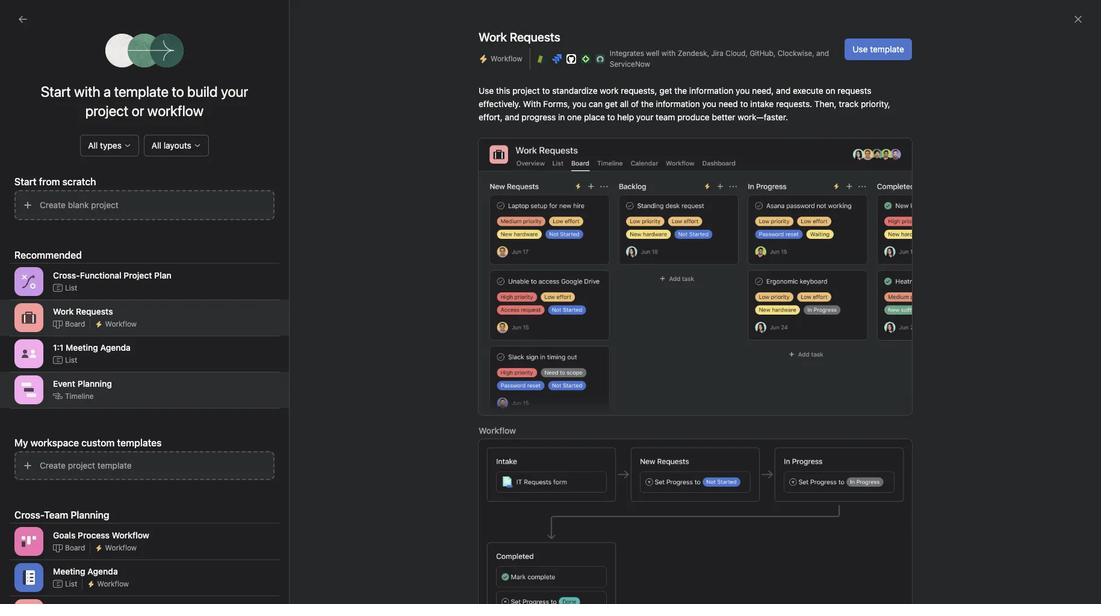 Task type: vqa. For each thing, say whether or not it's contained in the screenshot.
intake in the top right of the page
yes



Task type: describe. For each thing, give the bounding box(es) containing it.
types
[[100, 140, 122, 150]]

cross- for function
[[31, 217, 57, 228]]

create for workspace
[[40, 461, 66, 471]]

work inside use this project to standardize work requests, get the information you need, and execute on requests effectively. with forms, you can get all of the information you need to intake requests. then, track priority, effort, and progress in one place to help your team produce better work—faster.
[[600, 85, 619, 96]]

hide sidebar image
[[16, 10, 25, 19]]

to right need
[[740, 99, 748, 109]]

add your company mission to align your work and stay inspired. only members with full access can edit.
[[352, 161, 755, 171]]

close image
[[1073, 14, 1083, 24]]

use template button
[[845, 39, 912, 60]]

3 , from the left
[[773, 49, 776, 58]]

clockwise
[[778, 49, 812, 58]]

all for all layouts
[[152, 140, 161, 150]]

goals process workflow
[[53, 530, 149, 540]]

with
[[523, 99, 541, 109]]

well
[[646, 49, 659, 58]]

create for from scratch
[[40, 200, 66, 210]]

add for add goal
[[174, 88, 188, 97]]

timeline
[[65, 392, 94, 401]]

cross- for team planning
[[14, 510, 44, 521]]

all layouts
[[152, 140, 191, 150]]

event planning image
[[22, 383, 36, 397]]

#1
[[61, 256, 70, 266]]

zendesk image
[[537, 54, 547, 64]]

edit.
[[738, 161, 755, 171]]

integrates well with zendesk , jira cloud , github , clockwise , and servicenow
[[610, 49, 829, 69]]

cross-team planning
[[14, 510, 109, 521]]

all types button
[[80, 135, 139, 157]]

your right align
[[489, 161, 507, 171]]

cross-functional project plan image
[[22, 275, 36, 289]]

add goal button
[[159, 84, 209, 101]]

0 horizontal spatial the
[[641, 99, 654, 109]]

projects element
[[0, 191, 144, 273]]

goals
[[271, 57, 293, 67]]

send
[[861, 88, 878, 97]]

planning
[[78, 378, 112, 389]]

members
[[621, 161, 657, 171]]

your inside use this project to standardize work requests, get the information you need, and execute on requests effectively. with forms, you can get all of the information you need to intake requests. then, track priority, effort, and progress in one place to help your team produce better work—faster.
[[636, 112, 653, 122]]

can inside use this project to standardize work requests, get the information you need, and execute on requests effectively. with forms, you can get all of the information you need to intake requests. then, track priority, effort, and progress in one place to help your team produce better work—faster.
[[589, 99, 603, 109]]

0 vertical spatial the
[[674, 85, 687, 96]]

list for functional
[[65, 283, 77, 292]]

event planning
[[53, 378, 112, 389]]

process
[[78, 530, 110, 540]]

recommended
[[14, 250, 82, 261]]

team button
[[0, 278, 36, 290]]

invite button
[[11, 578, 63, 600]]

board for goals
[[65, 543, 85, 552]]

1 vertical spatial can
[[722, 161, 736, 171]]

function
[[57, 217, 89, 228]]

my workspace custom templates
[[14, 438, 162, 448]]

goal
[[190, 88, 204, 97]]

work requests
[[479, 30, 560, 44]]

projects button
[[0, 196, 47, 208]]

1:1
[[53, 342, 63, 352]]

use for use template
[[853, 44, 868, 54]]

all types
[[88, 140, 122, 150]]

with inside start with a template to build your project or workflow
[[74, 83, 100, 100]]

and up requests. at the top
[[776, 85, 791, 96]]

all for all types
[[88, 140, 98, 150]]

inspired.
[[565, 161, 599, 171]]

stay
[[547, 161, 563, 171]]

1 vertical spatial work
[[509, 161, 528, 171]]

and down effectively.
[[505, 112, 519, 122]]

use template
[[853, 44, 904, 54]]

my workspace
[[31, 299, 87, 309]]

gr
[[872, 274, 882, 283]]

need,
[[752, 85, 774, 96]]

intake
[[750, 99, 774, 109]]

and left stay on the top
[[530, 161, 544, 171]]

add goal
[[174, 88, 204, 97]]

to inside start with a template to build your project or workflow
[[172, 83, 184, 100]]

project #1 link
[[7, 252, 137, 271]]

template inside start with a template to build your project or workflow
[[114, 83, 169, 100]]

project inside project #1 link
[[31, 256, 59, 266]]

1 horizontal spatial get
[[659, 85, 672, 96]]

cross-function project plan
[[31, 217, 138, 228]]

need
[[719, 99, 738, 109]]

from scratch
[[39, 176, 96, 187]]

start with a template to build your project or workflow
[[41, 83, 248, 119]]

standardize
[[552, 85, 598, 96]]

goals for goals process workflow
[[53, 530, 76, 540]]

blank
[[68, 200, 89, 210]]

3 list from the top
[[65, 579, 77, 588]]

create blank project
[[40, 200, 118, 210]]

my for my workspace
[[31, 299, 43, 309]]

track
[[839, 99, 859, 109]]

list for meeting
[[65, 355, 77, 365]]

0 horizontal spatial get
[[605, 99, 618, 109]]

mission
[[427, 161, 456, 171]]

requests.
[[776, 99, 812, 109]]

feedback
[[880, 88, 912, 97]]

this
[[496, 85, 510, 96]]

one
[[567, 112, 582, 122]]

help
[[617, 112, 634, 122]]

layouts
[[164, 140, 191, 150]]

1:1 meeting agenda image
[[22, 347, 36, 361]]

start from scratch
[[14, 176, 96, 187]]

add for add your company mission to align your work and stay inspired. only members with full access can edit.
[[352, 161, 367, 171]]

use for use this project to standardize work requests, get the information you need, and execute on requests effectively. with forms, you can get all of the information you need to intake requests. then, track priority, effort, and progress in one place to help your team produce better work—faster.
[[479, 85, 494, 96]]

invite
[[34, 583, 55, 594]]

project inside start with a template to build your project or workflow
[[85, 102, 128, 119]]

align
[[469, 161, 487, 171]]

execute
[[793, 85, 823, 96]]

github
[[750, 49, 773, 58]]

effort,
[[479, 112, 503, 122]]

template inside the use template 'button'
[[870, 44, 904, 54]]

0 vertical spatial agenda
[[100, 342, 131, 352]]

team
[[656, 112, 675, 122]]

your left company
[[370, 161, 387, 171]]

all layouts button
[[144, 135, 209, 157]]

plan
[[121, 217, 138, 228]]

project for this
[[512, 85, 540, 96]]

to up forms,
[[542, 85, 550, 96]]



Task type: locate. For each thing, give the bounding box(es) containing it.
better
[[712, 112, 735, 122]]

1 all from the left
[[88, 140, 98, 150]]

use up requests
[[853, 44, 868, 54]]

start for start from scratch
[[14, 176, 37, 187]]

start up projects "dropdown button"
[[14, 176, 37, 187]]

you up need
[[736, 85, 750, 96]]

0 horizontal spatial start
[[14, 176, 37, 187]]

cross-function project plan link
[[7, 213, 138, 232]]

0 horizontal spatial can
[[589, 99, 603, 109]]

1 vertical spatial use
[[479, 85, 494, 96]]

jira
[[711, 49, 724, 58]]

1 vertical spatial list
[[65, 355, 77, 365]]

create project template button
[[14, 451, 275, 480]]

, left clockwise
[[773, 49, 776, 58]]

with inside integrates well with zendesk , jira cloud , github , clockwise , and servicenow
[[661, 49, 676, 58]]

create inside button
[[40, 461, 66, 471]]

project
[[31, 256, 59, 266], [124, 270, 152, 280]]

inbox link
[[7, 75, 137, 95]]

agenda
[[100, 342, 131, 352], [88, 566, 118, 576]]

cross- inside cross-function project plan link
[[31, 217, 57, 228]]

project
[[512, 85, 540, 96], [85, 102, 128, 119], [91, 200, 118, 210], [92, 217, 119, 228], [68, 461, 95, 471]]

go back image
[[18, 14, 28, 24]]

integrates
[[610, 49, 644, 58]]

1 vertical spatial my
[[31, 299, 43, 309]]

create blank project button
[[14, 190, 275, 220]]

0 vertical spatial list
[[65, 283, 77, 292]]

project up the with
[[512, 85, 540, 96]]

project left #1
[[31, 256, 59, 266]]

a
[[104, 83, 111, 100]]

0 vertical spatial project
[[31, 256, 59, 266]]

my goals link
[[257, 57, 293, 73]]

0 vertical spatial cross-
[[31, 217, 57, 228]]

cross-functional project plan
[[53, 270, 171, 280]]

0 vertical spatial template
[[870, 44, 904, 54]]

0 horizontal spatial my
[[14, 438, 28, 448]]

github image
[[566, 54, 576, 64]]

0 horizontal spatial use
[[479, 85, 494, 96]]

goals
[[31, 174, 53, 184], [53, 530, 76, 540]]

to left goal
[[172, 83, 184, 100]]

0 horizontal spatial you
[[572, 99, 586, 109]]

priority,
[[861, 99, 890, 109]]

to left help
[[607, 112, 615, 122]]

, up execute
[[812, 49, 814, 58]]

1 vertical spatial meeting
[[53, 566, 85, 576]]

use left this
[[479, 85, 494, 96]]

all left types
[[88, 140, 98, 150]]

to left align
[[459, 161, 466, 171]]

projects
[[14, 197, 47, 207]]

information up need
[[689, 85, 733, 96]]

0 vertical spatial get
[[659, 85, 672, 96]]

can up place on the top right
[[589, 99, 603, 109]]

1 horizontal spatial you
[[702, 99, 716, 109]]

clockwise image
[[581, 54, 590, 64]]

add inside button
[[174, 88, 188, 97]]

my for my goals
[[257, 57, 269, 67]]

your inside start with a template to build your project or workflow
[[221, 83, 248, 100]]

inbox
[[31, 79, 52, 90]]

your
[[221, 83, 248, 100], [636, 112, 653, 122], [370, 161, 387, 171], [489, 161, 507, 171]]

template up or workflow on the left of page
[[114, 83, 169, 100]]

1 horizontal spatial the
[[674, 85, 687, 96]]

work left requests,
[[600, 85, 619, 96]]

only
[[601, 161, 619, 171]]

use inside use this project to standardize work requests, get the information you need, and execute on requests effectively. with forms, you can get all of the information you need to intake requests. then, track priority, effort, and progress in one place to help your team produce better work—faster.
[[479, 85, 494, 96]]

work left stay on the top
[[509, 161, 528, 171]]

workspace for my workspace custom templates
[[30, 438, 79, 448]]

0 horizontal spatial add
[[174, 88, 188, 97]]

list box
[[408, 5, 697, 24]]

jira cloud image
[[552, 54, 561, 64]]

and inside integrates well with zendesk , jira cloud , github , clockwise , and servicenow
[[816, 49, 829, 58]]

full
[[678, 161, 690, 171]]

produce
[[677, 112, 710, 122]]

requests,
[[621, 85, 657, 96]]

1 create from the top
[[40, 200, 66, 210]]

0 horizontal spatial all
[[88, 140, 98, 150]]

goals link
[[7, 170, 137, 189]]

1 vertical spatial information
[[656, 99, 700, 109]]

agenda up the planning
[[100, 342, 131, 352]]

gr button
[[870, 271, 884, 286]]

cross- down #1
[[53, 270, 80, 280]]

you left need
[[702, 99, 716, 109]]

start left a
[[41, 83, 71, 100]]

1 vertical spatial goals
[[53, 530, 76, 540]]

goals for goals
[[31, 174, 53, 184]]

2 vertical spatial list
[[65, 579, 77, 588]]

1 horizontal spatial project
[[124, 270, 152, 280]]

2 list from the top
[[65, 355, 77, 365]]

meeting agenda image
[[22, 571, 36, 585]]

1 vertical spatial with
[[74, 83, 100, 100]]

1 horizontal spatial can
[[722, 161, 736, 171]]

create inside button
[[40, 200, 66, 210]]

2 vertical spatial my
[[14, 438, 28, 448]]

zendesk
[[678, 49, 707, 58]]

board down work requests
[[65, 319, 85, 328]]

and
[[816, 49, 829, 58], [776, 85, 791, 96], [505, 112, 519, 122], [530, 161, 544, 171]]

1 board from the top
[[65, 319, 85, 328]]

my up 'work requests' 'image'
[[31, 299, 43, 309]]

get left all
[[605, 99, 618, 109]]

list up my workspace link
[[65, 283, 77, 292]]

2 create from the top
[[40, 461, 66, 471]]

all inside dropdown button
[[152, 140, 161, 150]]

insights element
[[0, 110, 144, 191]]

0 vertical spatial workspace
[[45, 299, 87, 309]]

workspace for my workspace
[[45, 299, 87, 309]]

4 , from the left
[[812, 49, 814, 58]]

add left goal
[[174, 88, 188, 97]]

information up team
[[656, 99, 700, 109]]

2 horizontal spatial my
[[257, 57, 269, 67]]

0 vertical spatial information
[[689, 85, 733, 96]]

the right 'of'
[[641, 99, 654, 109]]

project down my workspace custom templates
[[68, 461, 95, 471]]

0 vertical spatial can
[[589, 99, 603, 109]]

information
[[689, 85, 733, 96], [656, 99, 700, 109]]

my left goals
[[257, 57, 269, 67]]

and right clockwise
[[816, 49, 829, 58]]

1 horizontal spatial add
[[352, 161, 367, 171]]

1 vertical spatial create
[[40, 461, 66, 471]]

requests
[[76, 306, 113, 316]]

1 vertical spatial start
[[14, 176, 37, 187]]

1 vertical spatial cross-
[[53, 270, 80, 280]]

requests
[[838, 85, 871, 96]]

forms,
[[543, 99, 570, 109]]

my for my workspace custom templates
[[14, 438, 28, 448]]

work requests
[[53, 306, 113, 316]]

of
[[631, 99, 639, 109]]

0 vertical spatial add
[[174, 88, 188, 97]]

0 horizontal spatial work
[[509, 161, 528, 171]]

start for start with a template to build your project or workflow
[[41, 83, 71, 100]]

list
[[65, 283, 77, 292], [65, 355, 77, 365], [65, 579, 77, 588]]

on
[[826, 85, 835, 96]]

with
[[661, 49, 676, 58], [74, 83, 100, 100], [660, 161, 676, 171]]

work
[[600, 85, 619, 96], [509, 161, 528, 171]]

project down a
[[85, 102, 128, 119]]

create
[[40, 200, 66, 210], [40, 461, 66, 471]]

2 , from the left
[[746, 49, 748, 58]]

2 vertical spatial with
[[660, 161, 676, 171]]

1 list from the top
[[65, 283, 77, 292]]

team
[[14, 279, 36, 289]]

2 board from the top
[[65, 543, 85, 552]]

1 vertical spatial template
[[114, 83, 169, 100]]

, left jira
[[707, 49, 709, 58]]

0 vertical spatial use
[[853, 44, 868, 54]]

use inside 'button'
[[853, 44, 868, 54]]

your right build
[[221, 83, 248, 100]]

1 vertical spatial get
[[605, 99, 618, 109]]

board for work
[[65, 319, 85, 328]]

1 horizontal spatial all
[[152, 140, 161, 150]]

0 vertical spatial meeting
[[66, 342, 98, 352]]

project left plan
[[124, 270, 152, 280]]

send feedback
[[861, 88, 912, 97]]

effectively.
[[479, 99, 521, 109]]

cross- up goals process workflow icon
[[14, 510, 44, 521]]

0 vertical spatial goals
[[31, 174, 53, 184]]

project for function
[[92, 217, 119, 228]]

agenda down the 'goals process workflow'
[[88, 566, 118, 576]]

workspace inside teams element
[[45, 299, 87, 309]]

,
[[707, 49, 709, 58], [746, 49, 748, 58], [773, 49, 776, 58], [812, 49, 814, 58]]

teams element
[[0, 273, 144, 317]]

goals up projects
[[31, 174, 53, 184]]

template
[[870, 44, 904, 54], [114, 83, 169, 100], [97, 461, 132, 471]]

board down the process
[[65, 543, 85, 552]]

servicenow image
[[595, 54, 605, 64]]

add left company
[[352, 161, 367, 171]]

with left a
[[74, 83, 100, 100]]

1 vertical spatial the
[[641, 99, 654, 109]]

in
[[558, 112, 565, 122]]

template down custom templates
[[97, 461, 132, 471]]

place
[[584, 112, 605, 122]]

2 vertical spatial cross-
[[14, 510, 44, 521]]

template up send feedback
[[870, 44, 904, 54]]

2 all from the left
[[152, 140, 161, 150]]

plan
[[154, 270, 171, 280]]

you
[[736, 85, 750, 96], [572, 99, 586, 109], [702, 99, 716, 109]]

your down 'of'
[[636, 112, 653, 122]]

can left edit.
[[722, 161, 736, 171]]

project inside use this project to standardize work requests, get the information you need, and execute on requests effectively. with forms, you can get all of the information you need to intake requests. then, track priority, effort, and progress in one place to help your team produce better work—faster.
[[512, 85, 540, 96]]

get
[[659, 85, 672, 96], [605, 99, 618, 109]]

work requests image
[[22, 311, 36, 325]]

get up team
[[659, 85, 672, 96]]

create project template
[[40, 461, 132, 471]]

progress
[[522, 112, 556, 122]]

template inside create project template button
[[97, 461, 132, 471]]

build
[[187, 83, 218, 100]]

1 vertical spatial add
[[352, 161, 367, 171]]

1 horizontal spatial my
[[31, 299, 43, 309]]

with right "well"
[[661, 49, 676, 58]]

2 vertical spatial template
[[97, 461, 132, 471]]

0 vertical spatial board
[[65, 319, 85, 328]]

cross- for functional
[[53, 270, 80, 280]]

create down start from scratch
[[40, 200, 66, 210]]

event
[[53, 378, 75, 389]]

project #1
[[31, 256, 70, 266]]

0 vertical spatial with
[[661, 49, 676, 58]]

or workflow
[[132, 102, 204, 119]]

project left plan
[[92, 217, 119, 228]]

meeting agenda
[[53, 566, 118, 576]]

, left github
[[746, 49, 748, 58]]

functional
[[80, 270, 121, 280]]

0 vertical spatial my
[[257, 57, 269, 67]]

project right 'blank'
[[91, 200, 118, 210]]

1:1 meeting agenda
[[53, 342, 131, 352]]

create down my workspace custom templates
[[40, 461, 66, 471]]

my inside teams element
[[31, 299, 43, 309]]

then,
[[814, 99, 837, 109]]

list down 1:1 meeting agenda
[[65, 355, 77, 365]]

2 horizontal spatial you
[[736, 85, 750, 96]]

project inside button
[[68, 461, 95, 471]]

all inside popup button
[[88, 140, 98, 150]]

can
[[589, 99, 603, 109], [722, 161, 736, 171]]

cloud
[[726, 49, 746, 58]]

project for blank
[[91, 200, 118, 210]]

custom templates
[[81, 438, 162, 448]]

all left layouts
[[152, 140, 161, 150]]

with left full at the top of page
[[660, 161, 676, 171]]

meeting
[[66, 342, 98, 352], [53, 566, 85, 576]]

use
[[853, 44, 868, 54], [479, 85, 494, 96]]

cross- down projects
[[31, 217, 57, 228]]

work—faster.
[[738, 112, 788, 122]]

0 vertical spatial create
[[40, 200, 66, 210]]

1 vertical spatial agenda
[[88, 566, 118, 576]]

1 horizontal spatial start
[[41, 83, 71, 100]]

use this project to standardize work requests, get the information you need, and execute on requests effectively. with forms, you can get all of the information you need to intake requests. then, track priority, effort, and progress in one place to help your team produce better work—faster.
[[479, 85, 890, 122]]

goals down cross-team planning
[[53, 530, 76, 540]]

my workspace link
[[7, 295, 137, 314]]

servicenow
[[610, 60, 650, 69]]

meeting up invite
[[53, 566, 85, 576]]

1 vertical spatial workspace
[[30, 438, 79, 448]]

you down standardize
[[572, 99, 586, 109]]

0 horizontal spatial project
[[31, 256, 59, 266]]

board
[[65, 319, 85, 328], [65, 543, 85, 552]]

0 vertical spatial work
[[600, 85, 619, 96]]

project inside button
[[91, 200, 118, 210]]

my down event planning image
[[14, 438, 28, 448]]

0 vertical spatial start
[[41, 83, 71, 100]]

1 , from the left
[[707, 49, 709, 58]]

1 vertical spatial board
[[65, 543, 85, 552]]

start inside start with a template to build your project or workflow
[[41, 83, 71, 100]]

send feedback link
[[861, 88, 912, 98]]

meeting right 1:1
[[66, 342, 98, 352]]

1 horizontal spatial work
[[600, 85, 619, 96]]

1 vertical spatial project
[[124, 270, 152, 280]]

1 horizontal spatial use
[[853, 44, 868, 54]]

list down the meeting agenda
[[65, 579, 77, 588]]

the up produce at the right top of page
[[674, 85, 687, 96]]

goals process workflow image
[[22, 535, 36, 549]]

goals inside "link"
[[31, 174, 53, 184]]



